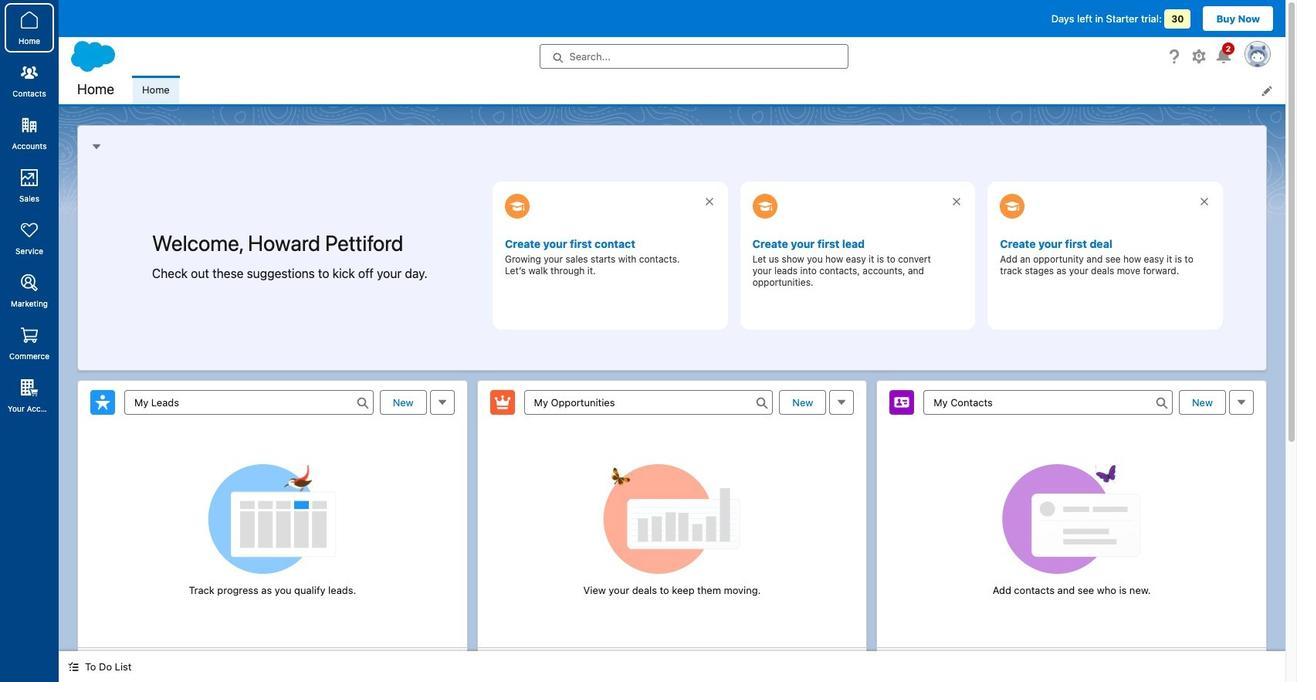 Task type: vqa. For each thing, say whether or not it's contained in the screenshot.
left Select an Option text box
yes



Task type: describe. For each thing, give the bounding box(es) containing it.
text default image
[[68, 662, 79, 672]]

2 select an option text field from the left
[[524, 390, 774, 415]]



Task type: locate. For each thing, give the bounding box(es) containing it.
list
[[133, 76, 1286, 104]]

Select an Option text field
[[124, 390, 374, 415], [524, 390, 774, 415]]

1 select an option text field from the left
[[124, 390, 374, 415]]

1 horizontal spatial select an option text field
[[524, 390, 774, 415]]

0 horizontal spatial select an option text field
[[124, 390, 374, 415]]

Select an Option text field
[[924, 390, 1174, 415]]



